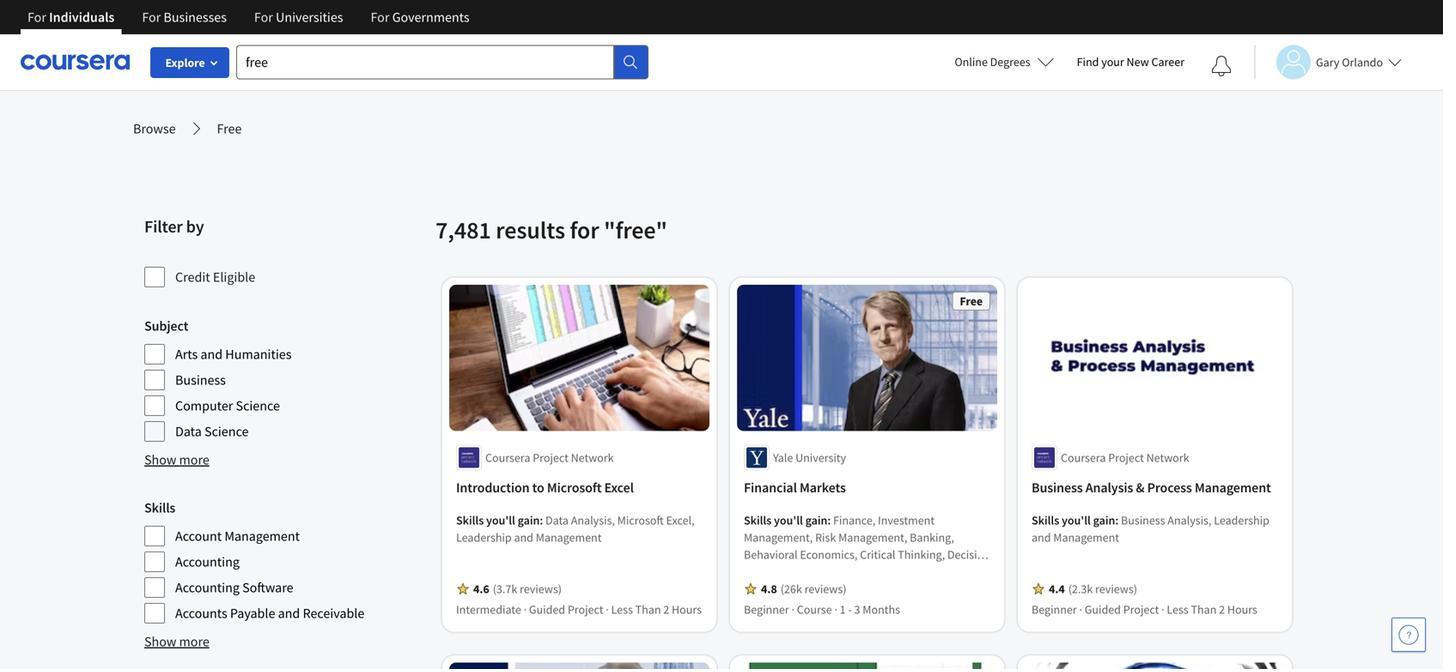 Task type: vqa. For each thing, say whether or not it's contained in the screenshot.
second Exploring from the right
no



Task type: locate. For each thing, give the bounding box(es) containing it.
reviews) down innovation, at bottom right
[[804, 582, 846, 597]]

2 : from the left
[[827, 513, 831, 529]]

business inside business analysis, leadership and management
[[1121, 513, 1165, 529]]

1 horizontal spatial coursera
[[1061, 450, 1106, 466]]

3
[[854, 602, 860, 618]]

2 horizontal spatial reviews)
[[1095, 582, 1137, 597]]

2 coursera from the left
[[1061, 450, 1106, 466]]

3 : from the left
[[1115, 513, 1119, 529]]

management down the thinking,
[[894, 582, 960, 597]]

3 · from the left
[[791, 602, 794, 618]]

beginner down 4.4
[[1032, 602, 1077, 618]]

you'll for business
[[1062, 513, 1091, 529]]

hours for business analysis & process management
[[1227, 602, 1257, 618]]

business left analysis
[[1032, 480, 1083, 497]]

0 horizontal spatial beginner
[[744, 602, 789, 618]]

show more button down accounts
[[144, 632, 209, 653]]

2 beginner from the left
[[1032, 602, 1077, 618]]

guided down 4.6 (3.7k reviews) at left
[[529, 602, 565, 618]]

1 reviews) from the left
[[520, 582, 562, 597]]

free
[[217, 120, 242, 137], [960, 294, 983, 309]]

show more down 'data science'
[[144, 452, 209, 469]]

data down computer
[[175, 423, 202, 441]]

more down accounts
[[179, 634, 209, 651]]

2 vertical spatial business
[[1121, 513, 1165, 529]]

microsoft
[[547, 480, 602, 497], [617, 513, 664, 529]]

guided down 4.4 (2.3k reviews)
[[1085, 602, 1121, 618]]

skills for financial markets
[[744, 513, 772, 529]]

1 2 from the left
[[663, 602, 669, 618]]

less
[[611, 602, 633, 618], [1167, 602, 1189, 618]]

project down data analysis, microsoft excel, leadership and management
[[568, 602, 603, 618]]

1 horizontal spatial analysis,
[[1168, 513, 1211, 529]]

beginner
[[744, 602, 789, 618], [1032, 602, 1077, 618]]

1 gain from the left
[[518, 513, 540, 529]]

0 horizontal spatial skills you'll gain :
[[456, 513, 545, 529]]

1 : from the left
[[540, 513, 543, 529]]

for left governments
[[371, 9, 389, 26]]

business
[[175, 372, 226, 389], [1032, 480, 1083, 497], [1121, 513, 1165, 529]]

4.6
[[473, 582, 489, 597]]

for left individuals
[[27, 9, 46, 26]]

leadership
[[1214, 513, 1269, 529], [456, 530, 512, 546], [815, 582, 870, 597]]

0 horizontal spatial free
[[217, 120, 242, 137]]

2 horizontal spatial skills you'll gain :
[[1032, 513, 1121, 529]]

2 for from the left
[[142, 9, 161, 26]]

6 · from the left
[[1161, 602, 1164, 618]]

business down "&"
[[1121, 513, 1165, 529]]

0 horizontal spatial reviews)
[[520, 582, 562, 597]]

gain down the to
[[518, 513, 540, 529]]

0 vertical spatial accounting
[[175, 554, 240, 571]]

data analysis, microsoft excel, leadership and management
[[456, 513, 695, 546]]

3 gain from the left
[[1093, 513, 1115, 529]]

decision
[[947, 548, 990, 563]]

2 than from the left
[[1191, 602, 1217, 618]]

reviews) up 'beginner · guided project · less than 2 hours'
[[1095, 582, 1137, 597]]

1 horizontal spatial management,
[[838, 530, 907, 546]]

and right arts
[[200, 346, 223, 363]]

you'll down analysis
[[1062, 513, 1091, 529]]

2 skills you'll gain : from the left
[[744, 513, 833, 529]]

gary orlando button
[[1254, 45, 1402, 79]]

by
[[186, 216, 204, 237]]

1 vertical spatial more
[[179, 634, 209, 651]]

management down introduction to microsoft excel link
[[536, 530, 602, 546]]

2 you'll from the left
[[774, 513, 803, 529]]

hours
[[672, 602, 702, 618], [1227, 602, 1257, 618]]

data inside subject group
[[175, 423, 202, 441]]

1 guided from the left
[[529, 602, 565, 618]]

0 horizontal spatial hours
[[672, 602, 702, 618]]

1 vertical spatial data
[[545, 513, 569, 529]]

coursera project network for analysis
[[1061, 450, 1189, 466]]

1 vertical spatial free
[[960, 294, 983, 309]]

microsoft for analysis,
[[617, 513, 664, 529]]

data for analysis,
[[545, 513, 569, 529]]

3 skills you'll gain : from the left
[[1032, 513, 1121, 529]]

management up software
[[224, 528, 300, 545]]

1 vertical spatial show more
[[144, 634, 209, 651]]

0 horizontal spatial guided
[[529, 602, 565, 618]]

accounting for accounting
[[175, 554, 240, 571]]

for left universities on the top of page
[[254, 9, 273, 26]]

1 vertical spatial leadership
[[456, 530, 512, 546]]

network up introduction to microsoft excel link
[[571, 450, 614, 466]]

skills for business analysis & process management
[[1032, 513, 1059, 529]]

show more button
[[144, 450, 209, 471], [144, 632, 209, 653]]

1 horizontal spatial business
[[1032, 480, 1083, 497]]

0 vertical spatial show more
[[144, 452, 209, 469]]

coursera image
[[21, 48, 130, 76]]

show more button down 'data science'
[[144, 450, 209, 471]]

0 horizontal spatial you'll
[[486, 513, 515, 529]]

coursera project network up introduction to microsoft excel
[[485, 450, 614, 466]]

than
[[635, 602, 661, 618], [1191, 602, 1217, 618]]

None search field
[[236, 45, 649, 79]]

2 show more from the top
[[144, 634, 209, 651]]

show more
[[144, 452, 209, 469], [144, 634, 209, 651]]

skills you'll gain : down analysis
[[1032, 513, 1121, 529]]

and up 4.4
[[1032, 530, 1051, 546]]

0 vertical spatial leadership
[[1214, 513, 1269, 529]]

coursera up introduction
[[485, 450, 530, 466]]

2 more from the top
[[179, 634, 209, 651]]

skills down financial
[[744, 513, 772, 529]]

reviews)
[[520, 582, 562, 597], [804, 582, 846, 597], [1095, 582, 1137, 597]]

guided for to
[[529, 602, 565, 618]]

you'll down financial markets
[[774, 513, 803, 529]]

accounting up accounts
[[175, 580, 240, 597]]

2 show more button from the top
[[144, 632, 209, 653]]

show more down accounts
[[144, 634, 209, 651]]

for
[[570, 215, 599, 245]]

microsoft for to
[[547, 480, 602, 497]]

business analysis, leadership and management
[[1032, 513, 1269, 546]]

compliance,
[[744, 582, 807, 597]]

1 for from the left
[[27, 9, 46, 26]]

0 horizontal spatial business
[[175, 372, 226, 389]]

project up "&"
[[1108, 450, 1144, 466]]

gary
[[1316, 55, 1339, 70]]

2 accounting from the top
[[175, 580, 240, 597]]

more
[[179, 452, 209, 469], [179, 634, 209, 651]]

and inside business analysis, leadership and management
[[1032, 530, 1051, 546]]

management, up "behavioral" on the bottom
[[744, 530, 813, 546]]

4 for from the left
[[371, 9, 389, 26]]

1 horizontal spatial data
[[545, 513, 569, 529]]

reviews) right (3.7k
[[520, 582, 562, 597]]

analysis, inside business analysis, leadership and management
[[1168, 513, 1211, 529]]

management,
[[744, 530, 813, 546], [838, 530, 907, 546]]

coursera project network
[[485, 450, 614, 466], [1061, 450, 1189, 466]]

1 vertical spatial microsoft
[[617, 513, 664, 529]]

: down analysis
[[1115, 513, 1119, 529]]

and down the regulations
[[872, 582, 892, 597]]

1 horizontal spatial guided
[[1085, 602, 1121, 618]]

2 horizontal spatial :
[[1115, 513, 1119, 529]]

process
[[1147, 480, 1192, 497]]

: up risk
[[827, 513, 831, 529]]

coursera project network for to
[[485, 450, 614, 466]]

for
[[27, 9, 46, 26], [142, 9, 161, 26], [254, 9, 273, 26], [371, 9, 389, 26]]

0 horizontal spatial leadership
[[456, 530, 512, 546]]

0 horizontal spatial than
[[635, 602, 661, 618]]

orlando
[[1342, 55, 1383, 70]]

and
[[200, 346, 223, 363], [514, 530, 533, 546], [1032, 530, 1051, 546], [907, 565, 926, 580], [872, 582, 892, 597], [278, 606, 300, 623]]

management inside data analysis, microsoft excel, leadership and management
[[536, 530, 602, 546]]

results
[[496, 215, 565, 245]]

science for computer science
[[236, 398, 280, 415]]

gain
[[518, 513, 540, 529], [805, 513, 827, 529], [1093, 513, 1115, 529]]

1 horizontal spatial beginner
[[1032, 602, 1077, 618]]

2 2 from the left
[[1219, 602, 1225, 618]]

innovation,
[[786, 565, 843, 580]]

5 · from the left
[[1079, 602, 1082, 618]]

microsoft inside data analysis, microsoft excel, leadership and management
[[617, 513, 664, 529]]

data inside data analysis, microsoft excel, leadership and management
[[545, 513, 569, 529]]

1 network from the left
[[571, 450, 614, 466]]

gain up risk
[[805, 513, 827, 529]]

show more button for accounts
[[144, 632, 209, 653]]

1 accounting from the top
[[175, 554, 240, 571]]

banking,
[[910, 530, 954, 546]]

·
[[524, 602, 527, 618], [606, 602, 609, 618], [791, 602, 794, 618], [834, 602, 837, 618], [1079, 602, 1082, 618], [1161, 602, 1164, 618]]

0 vertical spatial free
[[217, 120, 242, 137]]

4.8 (26k reviews)
[[761, 582, 846, 597]]

0 horizontal spatial less
[[611, 602, 633, 618]]

1 horizontal spatial hours
[[1227, 602, 1257, 618]]

account management
[[175, 528, 300, 545]]

business for business analysis & process management
[[1032, 480, 1083, 497]]

individuals
[[49, 9, 115, 26]]

data for science
[[175, 423, 202, 441]]

2 horizontal spatial business
[[1121, 513, 1165, 529]]

yale
[[773, 450, 793, 466]]

0 vertical spatial microsoft
[[547, 480, 602, 497]]

show more for accounts payable and receivable
[[144, 634, 209, 651]]

1 vertical spatial accounting
[[175, 580, 240, 597]]

1 show from the top
[[144, 452, 176, 469]]

reviews) for to
[[520, 582, 562, 597]]

1 horizontal spatial coursera project network
[[1061, 450, 1189, 466]]

show more button for data
[[144, 450, 209, 471]]

1 hours from the left
[[672, 602, 702, 618]]

you'll down introduction
[[486, 513, 515, 529]]

0 horizontal spatial microsoft
[[547, 480, 602, 497]]

science down computer science
[[204, 423, 249, 441]]

0 horizontal spatial management,
[[744, 530, 813, 546]]

-
[[848, 602, 852, 618]]

(26k
[[781, 582, 802, 597]]

2 coursera project network from the left
[[1061, 450, 1189, 466]]

skills you'll gain : down introduction
[[456, 513, 545, 529]]

management
[[1195, 480, 1271, 497], [224, 528, 300, 545], [536, 530, 602, 546], [1053, 530, 1119, 546], [894, 582, 960, 597]]

explore
[[165, 55, 205, 70]]

universities
[[276, 9, 343, 26]]

and down software
[[278, 606, 300, 623]]

show down accounts
[[144, 634, 176, 651]]

and down the to
[[514, 530, 533, 546]]

2 guided from the left
[[1085, 602, 1121, 618]]

computer
[[175, 398, 233, 415]]

0 vertical spatial show more button
[[144, 450, 209, 471]]

1 horizontal spatial less
[[1167, 602, 1189, 618]]

1 horizontal spatial you'll
[[774, 513, 803, 529]]

coursera for introduction
[[485, 450, 530, 466]]

0 vertical spatial business
[[175, 372, 226, 389]]

for for businesses
[[142, 9, 161, 26]]

skills inside group
[[144, 500, 175, 517]]

microsoft down excel
[[617, 513, 664, 529]]

for universities
[[254, 9, 343, 26]]

gary orlando
[[1316, 55, 1383, 70]]

skills you'll gain : down financial markets
[[744, 513, 833, 529]]

1 vertical spatial business
[[1032, 480, 1083, 497]]

0 horizontal spatial coursera project network
[[485, 450, 614, 466]]

subject group
[[144, 316, 425, 443]]

1 vertical spatial science
[[204, 423, 249, 441]]

1 you'll from the left
[[486, 513, 515, 529]]

introduction
[[456, 480, 530, 497]]

(2.3k
[[1068, 582, 1093, 597]]

coursera up analysis
[[1061, 450, 1106, 466]]

coursera for business
[[1061, 450, 1106, 466]]

1 show more button from the top
[[144, 450, 209, 471]]

skills down introduction
[[456, 513, 484, 529]]

you'll for financial
[[774, 513, 803, 529]]

1 vertical spatial show
[[144, 634, 176, 651]]

accounting down account
[[175, 554, 240, 571]]

online degrees button
[[941, 43, 1068, 81]]

: for markets
[[827, 513, 831, 529]]

microsoft right the to
[[547, 480, 602, 497]]

2 for excel
[[663, 602, 669, 618]]

1 less from the left
[[611, 602, 633, 618]]

2 horizontal spatial you'll
[[1062, 513, 1091, 529]]

show more for data science
[[144, 452, 209, 469]]

0 horizontal spatial :
[[540, 513, 543, 529]]

gain for analysis
[[1093, 513, 1115, 529]]

1 horizontal spatial leadership
[[815, 582, 870, 597]]

for individuals
[[27, 9, 115, 26]]

1 horizontal spatial skills you'll gain :
[[744, 513, 833, 529]]

1 show more from the top
[[144, 452, 209, 469]]

show down 'data science'
[[144, 452, 176, 469]]

1 coursera from the left
[[485, 450, 530, 466]]

2 horizontal spatial gain
[[1093, 513, 1115, 529]]

1 horizontal spatial network
[[1146, 450, 1189, 466]]

2 network from the left
[[1146, 450, 1189, 466]]

1 than from the left
[[635, 602, 661, 618]]

course
[[797, 602, 832, 618]]

show for data
[[144, 452, 176, 469]]

1 beginner from the left
[[744, 602, 789, 618]]

2 hours from the left
[[1227, 602, 1257, 618]]

management inside 'skills' group
[[224, 528, 300, 545]]

3 for from the left
[[254, 9, 273, 26]]

analysis, down process
[[1168, 513, 1211, 529]]

0 horizontal spatial network
[[571, 450, 614, 466]]

thinking,
[[898, 548, 945, 563]]

show for accounts
[[144, 634, 176, 651]]

: down the to
[[540, 513, 543, 529]]

1 horizontal spatial than
[[1191, 602, 1217, 618]]

for for universities
[[254, 9, 273, 26]]

network up process
[[1146, 450, 1189, 466]]

management right process
[[1195, 480, 1271, 497]]

1 horizontal spatial :
[[827, 513, 831, 529]]

more down 'data science'
[[179, 452, 209, 469]]

0 vertical spatial science
[[236, 398, 280, 415]]

analysis, inside data analysis, microsoft excel, leadership and management
[[571, 513, 615, 529]]

2 gain from the left
[[805, 513, 827, 529]]

accounts payable and receivable
[[175, 606, 364, 623]]

gain for markets
[[805, 513, 827, 529]]

0 vertical spatial more
[[179, 452, 209, 469]]

0 vertical spatial show
[[144, 452, 176, 469]]

skills you'll gain : for financial
[[744, 513, 833, 529]]

accounting for accounting software
[[175, 580, 240, 597]]

skills up account
[[144, 500, 175, 517]]

to
[[532, 480, 544, 497]]

0 horizontal spatial data
[[175, 423, 202, 441]]

1 horizontal spatial microsoft
[[617, 513, 664, 529]]

2 reviews) from the left
[[804, 582, 846, 597]]

0 vertical spatial data
[[175, 423, 202, 441]]

business inside subject group
[[175, 372, 226, 389]]

1 vertical spatial show more button
[[144, 632, 209, 653]]

2 horizontal spatial leadership
[[1214, 513, 1269, 529]]

for left businesses
[[142, 9, 161, 26]]

markets
[[800, 480, 846, 497]]

3 you'll from the left
[[1062, 513, 1091, 529]]

1 horizontal spatial gain
[[805, 513, 827, 529]]

gain down analysis
[[1093, 513, 1115, 529]]

business up computer
[[175, 372, 226, 389]]

0 horizontal spatial coursera
[[485, 450, 530, 466]]

0 horizontal spatial analysis,
[[571, 513, 615, 529]]

1 horizontal spatial 2
[[1219, 602, 1225, 618]]

science down "humanities"
[[236, 398, 280, 415]]

1 horizontal spatial reviews)
[[804, 582, 846, 597]]

coursera project network up "&"
[[1061, 450, 1189, 466]]

you'll
[[486, 513, 515, 529], [774, 513, 803, 529], [1062, 513, 1091, 529]]

1 coursera project network from the left
[[485, 450, 614, 466]]

1 skills you'll gain : from the left
[[456, 513, 545, 529]]

2 analysis, from the left
[[1168, 513, 1211, 529]]

filter by
[[144, 216, 204, 237]]

2 show from the top
[[144, 634, 176, 651]]

analysis, down introduction to microsoft excel link
[[571, 513, 615, 529]]

0 horizontal spatial 2
[[663, 602, 669, 618]]

eligible
[[213, 269, 255, 286]]

1
[[840, 602, 846, 618]]

and inside subject group
[[200, 346, 223, 363]]

network
[[571, 450, 614, 466], [1146, 450, 1189, 466]]

0 horizontal spatial gain
[[518, 513, 540, 529]]

1 more from the top
[[179, 452, 209, 469]]

2
[[663, 602, 669, 618], [1219, 602, 1225, 618]]

analysis, for process
[[1168, 513, 1211, 529]]

data down introduction to microsoft excel
[[545, 513, 569, 529]]

beginner down 4.8
[[744, 602, 789, 618]]

skills up 4.4
[[1032, 513, 1059, 529]]

introduction to microsoft excel link
[[456, 478, 703, 499]]

management, up 'critical'
[[838, 530, 907, 546]]

analysis,
[[571, 513, 615, 529], [1168, 513, 1211, 529]]

2 vertical spatial leadership
[[815, 582, 870, 597]]

1 analysis, from the left
[[571, 513, 615, 529]]

management up (2.3k on the right of page
[[1053, 530, 1119, 546]]

science
[[236, 398, 280, 415], [204, 423, 249, 441]]

2 less from the left
[[1167, 602, 1189, 618]]

than for process
[[1191, 602, 1217, 618]]

3 reviews) from the left
[[1095, 582, 1137, 597]]

data
[[175, 423, 202, 441], [545, 513, 569, 529]]



Task type: describe. For each thing, give the bounding box(es) containing it.
online degrees
[[955, 54, 1030, 70]]

(3.7k
[[493, 582, 517, 597]]

skills you'll gain : for introduction
[[456, 513, 545, 529]]

1 horizontal spatial free
[[960, 294, 983, 309]]

4.6 (3.7k reviews)
[[473, 582, 562, 597]]

and inside 'skills' group
[[278, 606, 300, 623]]

excel,
[[666, 513, 695, 529]]

yale university
[[773, 450, 846, 466]]

1 · from the left
[[524, 602, 527, 618]]

4.8
[[761, 582, 777, 597]]

finance,
[[833, 513, 875, 529]]

online
[[955, 54, 988, 70]]

for businesses
[[142, 9, 227, 26]]

excel
[[604, 480, 634, 497]]

business analysis & process management
[[1032, 480, 1271, 497]]

credit
[[175, 269, 210, 286]]

find your new career link
[[1068, 52, 1193, 73]]

2 · from the left
[[606, 602, 609, 618]]

7,481 results for "free"
[[435, 215, 667, 245]]

analysis
[[1085, 480, 1133, 497]]

business for business
[[175, 372, 226, 389]]

2 management, from the left
[[838, 530, 907, 546]]

less for excel
[[611, 602, 633, 618]]

2 for process
[[1219, 602, 1225, 618]]

and inside data analysis, microsoft excel, leadership and management
[[514, 530, 533, 546]]

reviews) for markets
[[804, 582, 846, 597]]

leadership inside data analysis, microsoft excel, leadership and management
[[456, 530, 512, 546]]

you'll for introduction
[[486, 513, 515, 529]]

receivable
[[303, 606, 364, 623]]

beginner · guided project · less than 2 hours
[[1032, 602, 1257, 618]]

for for individuals
[[27, 9, 46, 26]]

beginner for financial markets
[[744, 602, 789, 618]]

business analysis & process management link
[[1032, 478, 1278, 499]]

leadership inside finance, investment management, risk management, banking, behavioral economics, critical thinking, decision making, innovation, regulations and compliance, , leadership and management
[[815, 582, 870, 597]]

critical
[[860, 548, 895, 563]]

months
[[863, 602, 900, 618]]

show notifications image
[[1211, 56, 1232, 76]]

hours for introduction to microsoft excel
[[672, 602, 702, 618]]

humanities
[[225, 346, 292, 363]]

find
[[1077, 54, 1099, 70]]

economics,
[[800, 548, 858, 563]]

for governments
[[371, 9, 470, 26]]

business for business analysis, leadership and management
[[1121, 513, 1165, 529]]

computer science
[[175, 398, 280, 415]]

network for excel
[[571, 450, 614, 466]]

analysis, for excel
[[571, 513, 615, 529]]

4.4 (2.3k reviews)
[[1049, 582, 1137, 597]]

financial markets link
[[744, 478, 990, 499]]

management inside business analysis, leadership and management
[[1053, 530, 1119, 546]]

science for data science
[[204, 423, 249, 441]]

accounts
[[175, 606, 227, 623]]

and down the thinking,
[[907, 565, 926, 580]]

arts and humanities
[[175, 346, 292, 363]]

regulations
[[845, 565, 904, 580]]

than for excel
[[635, 602, 661, 618]]

7,481
[[435, 215, 491, 245]]

credit eligible
[[175, 269, 255, 286]]

more for data
[[179, 452, 209, 469]]

4 · from the left
[[834, 602, 837, 618]]

behavioral
[[744, 548, 798, 563]]

payable
[[230, 606, 275, 623]]

beginner · course · 1 - 3 months
[[744, 602, 900, 618]]

account
[[175, 528, 222, 545]]

skills group
[[144, 498, 425, 625]]

1 management, from the left
[[744, 530, 813, 546]]

browse
[[133, 120, 176, 137]]

degrees
[[990, 54, 1030, 70]]

,
[[809, 582, 812, 597]]

help center image
[[1398, 625, 1419, 646]]

project up introduction to microsoft excel
[[533, 450, 568, 466]]

risk
[[815, 530, 836, 546]]

subject
[[144, 318, 188, 335]]

accounting software
[[175, 580, 293, 597]]

project down 4.4 (2.3k reviews)
[[1123, 602, 1159, 618]]

skills you'll gain : for business
[[1032, 513, 1121, 529]]

&
[[1136, 480, 1145, 497]]

financial markets
[[744, 480, 846, 497]]

banner navigation
[[14, 0, 483, 34]]

financial
[[744, 480, 797, 497]]

university
[[795, 450, 846, 466]]

arts
[[175, 346, 198, 363]]

reviews) for analysis
[[1095, 582, 1137, 597]]

intermediate · guided project · less than 2 hours
[[456, 602, 702, 618]]

find your new career
[[1077, 54, 1184, 70]]

leadership inside business analysis, leadership and management
[[1214, 513, 1269, 529]]

skills for introduction to microsoft excel
[[456, 513, 484, 529]]

less for process
[[1167, 602, 1189, 618]]

guided for analysis
[[1085, 602, 1121, 618]]

network for process
[[1146, 450, 1189, 466]]

filter
[[144, 216, 183, 237]]

beginner for business analysis & process management
[[1032, 602, 1077, 618]]

intermediate
[[456, 602, 521, 618]]

finance, investment management, risk management, banking, behavioral economics, critical thinking, decision making, innovation, regulations and compliance, , leadership and management
[[744, 513, 990, 597]]

: for analysis
[[1115, 513, 1119, 529]]

your
[[1101, 54, 1124, 70]]

businesses
[[164, 9, 227, 26]]

more for accounts
[[179, 634, 209, 651]]

"free"
[[604, 215, 667, 245]]

4.4
[[1049, 582, 1065, 597]]

: for to
[[540, 513, 543, 529]]

data science
[[175, 423, 249, 441]]

investment
[[878, 513, 935, 529]]

making,
[[744, 565, 783, 580]]

What do you want to learn? text field
[[236, 45, 614, 79]]

introduction to microsoft excel
[[456, 480, 634, 497]]

for for governments
[[371, 9, 389, 26]]

explore button
[[150, 47, 229, 78]]

software
[[242, 580, 293, 597]]

gain for to
[[518, 513, 540, 529]]

management inside finance, investment management, risk management, banking, behavioral economics, critical thinking, decision making, innovation, regulations and compliance, , leadership and management
[[894, 582, 960, 597]]

new
[[1127, 54, 1149, 70]]



